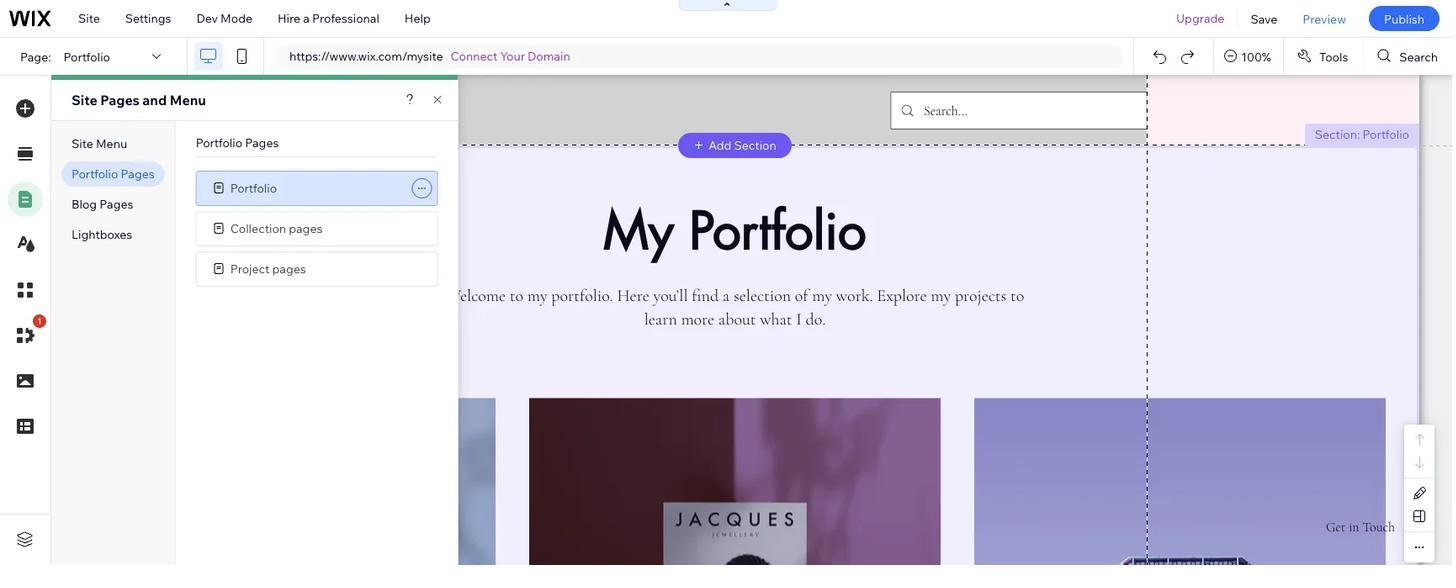 Task type: describe. For each thing, give the bounding box(es) containing it.
pages up projects
[[245, 136, 279, 150]]

mode
[[221, 11, 253, 26]]

portfolio up manage
[[196, 136, 243, 150]]

tools
[[1320, 49, 1349, 64]]

pages for project pages
[[272, 262, 306, 277]]

quick
[[95, 167, 127, 181]]

a
[[303, 11, 310, 26]]

settings
[[125, 11, 171, 26]]

tools button
[[1284, 38, 1364, 75]]

site pages and menu
[[72, 92, 206, 109]]

projects
[[235, 167, 280, 181]]

portfolio right 'section:'
[[1363, 127, 1410, 142]]

lightboxes
[[72, 227, 132, 242]]

professional
[[312, 11, 380, 26]]

add section
[[709, 138, 777, 153]]

site for site menu
[[72, 136, 93, 151]]

100% button
[[1215, 38, 1284, 75]]

pages for collection pages
[[289, 221, 323, 236]]

blog pages
[[72, 197, 133, 212]]

collection
[[230, 221, 286, 236]]

0 vertical spatial portfolio pages
[[196, 136, 279, 150]]

help
[[405, 11, 431, 26]]

save button
[[1239, 0, 1291, 37]]

preview button
[[1291, 0, 1359, 37]]

publish
[[1385, 11, 1425, 26]]

1
[[37, 316, 42, 327]]

1 vertical spatial portfolio pages
[[72, 167, 155, 181]]

collection pages
[[230, 221, 323, 236]]

site for site pages and menu
[[72, 92, 97, 109]]

pages down quick
[[100, 197, 133, 212]]

your
[[500, 49, 525, 64]]

hire a professional
[[278, 11, 380, 26]]

quick edit
[[95, 167, 152, 181]]

dev mode
[[196, 11, 253, 26]]

project pages
[[230, 262, 306, 277]]

add
[[709, 138, 732, 153]]

0 horizontal spatial menu
[[96, 136, 127, 151]]

portfolio up the collection
[[230, 181, 277, 196]]

hire
[[278, 11, 301, 26]]

publish button
[[1369, 6, 1440, 31]]



Task type: locate. For each thing, give the bounding box(es) containing it.
add section button
[[679, 133, 792, 158]]

1 vertical spatial site
[[72, 92, 97, 109]]

edit
[[130, 167, 152, 181]]

1 vertical spatial menu
[[96, 136, 127, 151]]

1 button
[[8, 315, 46, 354]]

portfolio pages up "manage projects"
[[196, 136, 279, 150]]

site for site
[[78, 11, 100, 26]]

domain
[[528, 49, 570, 64]]

connect
[[451, 49, 498, 64]]

0 vertical spatial site
[[78, 11, 100, 26]]

section
[[734, 138, 777, 153]]

1 horizontal spatial portfolio pages
[[196, 136, 279, 150]]

0 vertical spatial pages
[[289, 221, 323, 236]]

pages
[[100, 92, 140, 109], [245, 136, 279, 150], [121, 167, 155, 181], [100, 197, 133, 212]]

and
[[143, 92, 167, 109]]

portfolio pages up blog pages
[[72, 167, 155, 181]]

menu
[[170, 92, 206, 109], [96, 136, 127, 151]]

100%
[[1242, 49, 1272, 64]]

1 vertical spatial pages
[[272, 262, 306, 277]]

portfolio pages
[[196, 136, 279, 150], [72, 167, 155, 181]]

0 horizontal spatial portfolio pages
[[72, 167, 155, 181]]

menu up quick
[[96, 136, 127, 151]]

site up blog
[[72, 136, 93, 151]]

pages right project at the left
[[272, 262, 306, 277]]

site
[[78, 11, 100, 26], [72, 92, 97, 109], [72, 136, 93, 151]]

dev
[[196, 11, 218, 26]]

upgrade
[[1177, 11, 1225, 26]]

manage projects
[[187, 167, 280, 181]]

https://www.wix.com/mysite connect your domain
[[290, 49, 570, 64]]

site menu
[[72, 136, 127, 151]]

blog
[[72, 197, 97, 212]]

manage
[[187, 167, 232, 181]]

portfolio
[[64, 49, 110, 64], [1363, 127, 1410, 142], [196, 136, 243, 150], [72, 167, 118, 181], [230, 181, 277, 196]]

project
[[230, 262, 270, 277]]

portfolio up site pages and menu in the top left of the page
[[64, 49, 110, 64]]

pages left and
[[100, 92, 140, 109]]

save
[[1251, 11, 1278, 26]]

2 vertical spatial site
[[72, 136, 93, 151]]

section:
[[1315, 127, 1361, 142]]

search
[[1400, 49, 1439, 64]]

pages up blog pages
[[121, 167, 155, 181]]

search button
[[1365, 38, 1454, 75]]

pages right the collection
[[289, 221, 323, 236]]

section: portfolio
[[1315, 127, 1410, 142]]

site up site menu
[[72, 92, 97, 109]]

pages
[[289, 221, 323, 236], [272, 262, 306, 277]]

menu right and
[[170, 92, 206, 109]]

0 vertical spatial menu
[[170, 92, 206, 109]]

site left settings
[[78, 11, 100, 26]]

portfolio down site menu
[[72, 167, 118, 181]]

1 horizontal spatial menu
[[170, 92, 206, 109]]

https://www.wix.com/mysite
[[290, 49, 443, 64]]

preview
[[1303, 11, 1347, 26]]



Task type: vqa. For each thing, say whether or not it's contained in the screenshot.
the and
yes



